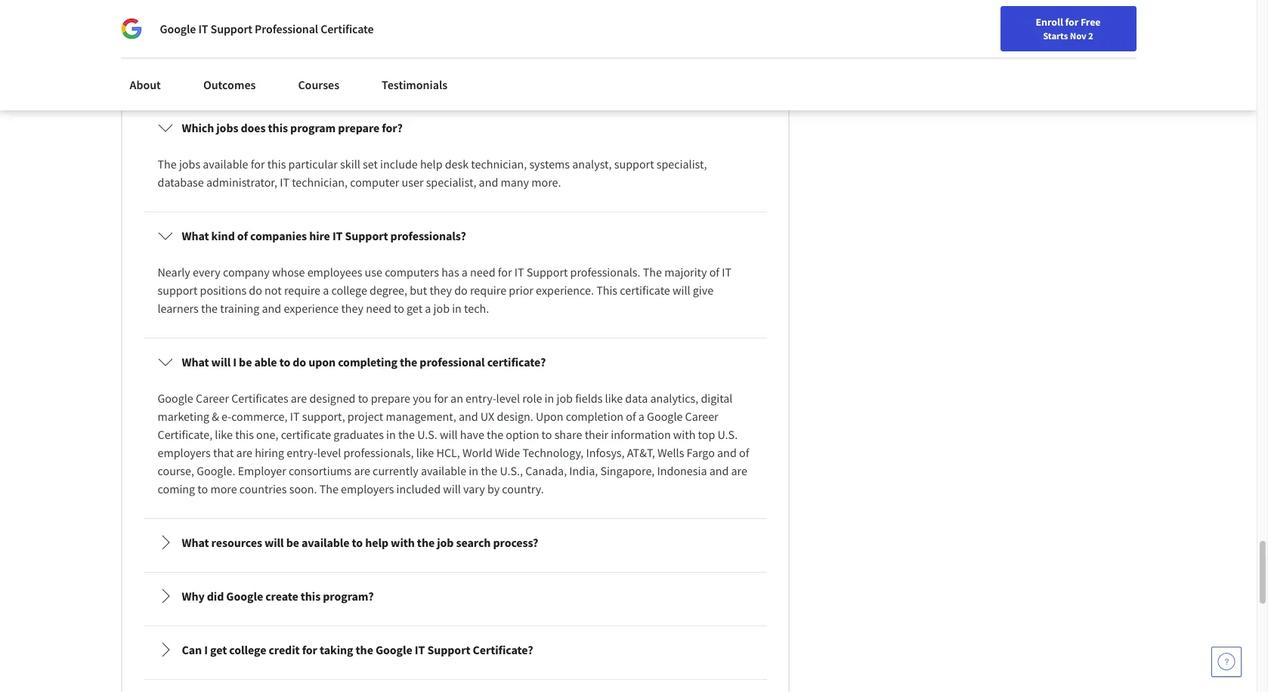 Task type: vqa. For each thing, say whether or not it's contained in the screenshot.
BANNER navigation
no



Task type: describe. For each thing, give the bounding box(es) containing it.
design.
[[497, 409, 533, 424]]

user
[[402, 175, 424, 190]]

0 horizontal spatial entry-
[[287, 445, 317, 460]]

graduates
[[334, 427, 384, 442]]

professionals.
[[570, 265, 641, 280]]

management,
[[386, 409, 456, 424]]

what for what will i be able to do upon completing the professional certificate?
[[182, 355, 209, 370]]

information inside we highly recommend taking the courses in the order presented, as the content builds on information from earlier lessons.
[[608, 49, 668, 64]]

tech.
[[464, 301, 489, 316]]

it inside dropdown button
[[415, 643, 425, 658]]

i for get
[[204, 643, 208, 658]]

english
[[967, 17, 1004, 32]]

certificates
[[231, 391, 288, 406]]

positions
[[200, 283, 247, 298]]

whose
[[272, 265, 305, 280]]

and down fargo
[[709, 463, 729, 479]]

0 horizontal spatial they
[[341, 301, 364, 316]]

free
[[1081, 15, 1101, 29]]

desk
[[445, 157, 469, 172]]

what resources will be available to help with the job search process? button
[[146, 522, 765, 564]]

consortiums
[[289, 463, 352, 479]]

completion
[[566, 409, 624, 424]]

computers
[[385, 265, 439, 280]]

with inside the google career certificates are designed to prepare you for an entry-level role in job fields like data analytics, digital marketing & e-commerce, it support, project management, and ux design. upon completion of a google career certificate, like this one, certificate graduates in the u.s. will have the option to share their information with top u.s. employers that are hiring entry-level professionals, like hcl, world wide technology, infosys, at&t, wells fargo and of course, google. employer consortiums are currently available in the u.s., canada, india, singapore, indonesia and are coming to more countries soon. the employers included will vary by country.
[[673, 427, 696, 442]]

courses
[[298, 77, 339, 92]]

use
[[365, 265, 382, 280]]

the right take
[[271, 12, 289, 27]]

with inside dropdown button
[[391, 535, 415, 550]]

about
[[130, 77, 161, 92]]

support inside nearly every company whose employees use computers has a need for it support professionals. the majority of it support positions do not require a college degree, but they do require prior experience. this certificate will give learners the training and experience they need to get a job in tech.
[[158, 283, 198, 298]]

process?
[[493, 535, 538, 550]]

on
[[592, 49, 605, 64]]

2 horizontal spatial like
[[605, 391, 623, 406]]

soon.
[[289, 482, 317, 497]]

outcomes
[[203, 77, 256, 92]]

one,
[[256, 427, 278, 442]]

to inside nearly every company whose employees use computers has a need for it support professionals. the majority of it support positions do not require a college degree, but they do require prior experience. this certificate will give learners the training and experience they need to get a job in tech.
[[394, 301, 404, 316]]

singapore,
[[600, 463, 655, 479]]

0 horizontal spatial do
[[249, 283, 262, 298]]

support inside what kind of companies hire it support professionals? dropdown button
[[345, 228, 388, 244]]

majority
[[665, 265, 707, 280]]

support inside nearly every company whose employees use computers has a need for it support professionals. the majority of it support positions do not require a college degree, but they do require prior experience. this certificate will give learners the training and experience they need to get a job in tech.
[[527, 265, 568, 280]]

why did google create this program? button
[[146, 575, 765, 618]]

it inside the jobs available for this particular skill set include help desk technician, systems analyst, support specialist, database administrator, it technician, computer user specialist, and many more.
[[280, 175, 289, 190]]

can
[[182, 643, 202, 658]]

will up hcl,
[[440, 427, 458, 442]]

will left vary
[[443, 482, 461, 497]]

google.
[[197, 463, 235, 479]]

content
[[517, 49, 556, 64]]

to up project
[[358, 391, 369, 406]]

indonesia
[[657, 463, 707, 479]]

coming
[[158, 482, 195, 497]]

upon
[[536, 409, 564, 424]]

0 horizontal spatial employers
[[158, 445, 211, 460]]

a down but
[[425, 301, 431, 316]]

it inside dropdown button
[[333, 228, 343, 244]]

what kind of companies hire it support professionals?
[[182, 228, 466, 244]]

show notifications image
[[1053, 19, 1071, 37]]

certificate inside the google career certificates are designed to prepare you for an entry-level role in job fields like data analytics, digital marketing & e-commerce, it support, project management, and ux design. upon completion of a google career certificate, like this one, certificate graduates in the u.s. will have the option to share their information with top u.s. employers that are hiring entry-level professionals, like hcl, world wide technology, infosys, at&t, wells fargo and of course, google. employer consortiums are currently available in the u.s., canada, india, singapore, indonesia and are coming to more countries soon. the employers included will vary by country.
[[281, 427, 331, 442]]

professional
[[420, 355, 485, 370]]

the down program?
[[356, 643, 373, 658]]

fargo
[[687, 445, 715, 460]]

designed
[[309, 391, 356, 406]]

canada,
[[525, 463, 567, 479]]

in inside dropdown button
[[334, 12, 344, 27]]

experience.
[[536, 283, 594, 298]]

order
[[398, 49, 425, 64]]

give
[[693, 283, 714, 298]]

0 horizontal spatial specialist,
[[426, 175, 476, 190]]

available inside dropdown button
[[302, 535, 350, 550]]

particular
[[288, 157, 338, 172]]

help inside dropdown button
[[365, 535, 388, 550]]

the down management, at the left bottom of the page
[[398, 427, 415, 442]]

do i need to take the courses in a specific order? button
[[146, 0, 765, 41]]

0 horizontal spatial career
[[196, 391, 229, 406]]

what kind of companies hire it support professionals? button
[[146, 215, 765, 257]]

country.
[[502, 482, 544, 497]]

course,
[[158, 463, 194, 479]]

college inside nearly every company whose employees use computers has a need for it support professionals. the majority of it support positions do not require a college degree, but they do require prior experience. this certificate will give learners the training and experience they need to get a job in tech.
[[331, 283, 367, 298]]

the up courses
[[307, 49, 323, 64]]

english button
[[940, 0, 1031, 49]]

this
[[596, 283, 618, 298]]

their
[[585, 427, 609, 442]]

it up prior
[[515, 265, 524, 280]]

has
[[442, 265, 459, 280]]

0 vertical spatial entry-
[[466, 391, 496, 406]]

are down professionals,
[[354, 463, 370, 479]]

the down the ux
[[487, 427, 504, 442]]

1 horizontal spatial level
[[496, 391, 520, 406]]

for inside enroll for free starts nov 2
[[1065, 15, 1079, 29]]

1 vertical spatial technician,
[[292, 175, 348, 190]]

are right indonesia at the right bottom of page
[[731, 463, 748, 479]]

and right fargo
[[717, 445, 737, 460]]

as
[[484, 49, 496, 64]]

search
[[456, 535, 491, 550]]

opens in a new tab image
[[292, 591, 304, 603]]

information inside the google career certificates are designed to prepare you for an entry-level role in job fields like data analytics, digital marketing & e-commerce, it support, project management, and ux design. upon completion of a google career certificate, like this one, certificate graduates in the u.s. will have the option to share their information with top u.s. employers that are hiring entry-level professionals, like hcl, world wide technology, infosys, at&t, wells fargo and of course, google. employer consortiums are currently available in the u.s., canada, india, singapore, indonesia and are coming to more countries soon. the employers included will vary by country.
[[611, 427, 671, 442]]

in right role
[[545, 391, 554, 406]]

support inside the jobs available for this particular skill set include help desk technician, systems analyst, support specialist, database administrator, it technician, computer user specialist, and many more.
[[614, 157, 654, 172]]

in inside we highly recommend taking the courses in the order presented, as the content builds on information from earlier lessons.
[[367, 49, 376, 64]]

to up program?
[[352, 535, 363, 550]]

more
[[210, 482, 237, 497]]

this inside the google career certificates are designed to prepare you for an entry-level role in job fields like data analytics, digital marketing & e-commerce, it support, project management, and ux design. upon completion of a google career certificate, like this one, certificate graduates in the u.s. will have the option to share their information with top u.s. employers that are hiring entry-level professionals, like hcl, world wide technology, infosys, at&t, wells fargo and of course, google. employer consortiums are currently available in the u.s., canada, india, singapore, indonesia and are coming to more countries soon. the employers included will vary by country.
[[235, 427, 254, 442]]

1 u.s. from the left
[[417, 427, 437, 442]]

to right able
[[279, 355, 290, 370]]

enroll for free starts nov 2
[[1036, 15, 1101, 42]]

job inside nearly every company whose employees use computers has a need for it support professionals. the majority of it support positions do not require a college degree, but they do require prior experience. this certificate will give learners the training and experience they need to get a job in tech.
[[433, 301, 450, 316]]

the inside nearly every company whose employees use computers has a need for it support professionals. the majority of it support positions do not require a college degree, but they do require prior experience. this certificate will give learners the training and experience they need to get a job in tech.
[[643, 265, 662, 280]]

systems
[[529, 157, 570, 172]]

nearly
[[158, 265, 190, 280]]

0 vertical spatial they
[[430, 283, 452, 298]]

prepare inside dropdown button
[[338, 120, 380, 135]]

not
[[265, 283, 282, 298]]

0 vertical spatial specialist,
[[657, 157, 707, 172]]

this right create in the left bottom of the page
[[301, 589, 321, 604]]

that
[[213, 445, 234, 460]]

for inside dropdown button
[[302, 643, 317, 658]]

the inside the jobs available for this particular skill set include help desk technician, systems analyst, support specialist, database administrator, it technician, computer user specialist, and many more.
[[158, 157, 177, 172]]

and inside the jobs available for this particular skill set include help desk technician, systems analyst, support specialist, database administrator, it technician, computer user specialist, and many more.
[[479, 175, 498, 190]]

what for what kind of companies hire it support professionals?
[[182, 228, 209, 244]]

2 horizontal spatial do
[[454, 283, 468, 298]]

administrator,
[[206, 175, 277, 190]]

create
[[265, 589, 298, 604]]

this inside the jobs available for this particular skill set include help desk technician, systems analyst, support specialist, database administrator, it technician, computer user specialist, and many more.
[[267, 157, 286, 172]]

available inside the google career certificates are designed to prepare you for an entry-level role in job fields like data analytics, digital marketing & e-commerce, it support, project management, and ux design. upon completion of a google career certificate, like this one, certificate graduates in the u.s. will have the option to share their information with top u.s. employers that are hiring entry-level professionals, like hcl, world wide technology, infosys, at&t, wells fargo and of course, google. employer consortiums are currently available in the u.s., canada, india, singapore, indonesia and are coming to more countries soon. the employers included will vary by country.
[[421, 463, 466, 479]]

have
[[460, 427, 484, 442]]

analyst,
[[572, 157, 612, 172]]

builds
[[558, 49, 590, 64]]

earlier
[[697, 49, 729, 64]]

an
[[451, 391, 463, 406]]

certificate?
[[487, 355, 546, 370]]

the inside the google career certificates are designed to prepare you for an entry-level role in job fields like data analytics, digital marketing & e-commerce, it support, project management, and ux design. upon completion of a google career certificate, like this one, certificate graduates in the u.s. will have the option to share their information with top u.s. employers that are hiring entry-level professionals, like hcl, world wide technology, infosys, at&t, wells fargo and of course, google. employer consortiums are currently available in the u.s., canada, india, singapore, indonesia and are coming to more countries soon. the employers included will vary by country.
[[319, 482, 339, 497]]

1 vertical spatial career
[[685, 409, 719, 424]]

project
[[348, 409, 383, 424]]

infosys,
[[586, 445, 625, 460]]

1 require from the left
[[284, 283, 321, 298]]

it inside the google career certificates are designed to prepare you for an entry-level role in job fields like data analytics, digital marketing & e-commerce, it support, project management, and ux design. upon completion of a google career certificate, like this one, certificate graduates in the u.s. will have the option to share their information with top u.s. employers that are hiring entry-level professionals, like hcl, world wide technology, infosys, at&t, wells fargo and of course, google. employer consortiums are currently available in the u.s., canada, india, singapore, indonesia and are coming to more countries soon. the employers included will vary by country.
[[290, 409, 300, 424]]

the left search
[[417, 535, 435, 550]]

training
[[220, 301, 260, 316]]

at&t,
[[627, 445, 655, 460]]

learners
[[158, 301, 199, 316]]



Task type: locate. For each thing, give the bounding box(es) containing it.
will left able
[[211, 355, 231, 370]]

need right do
[[204, 12, 230, 27]]

technician, down the particular
[[292, 175, 348, 190]]

1 vertical spatial available
[[421, 463, 466, 479]]

google it support professional certificate
[[160, 21, 374, 36]]

0 horizontal spatial level
[[317, 445, 341, 460]]

share
[[555, 427, 582, 442]]

0 horizontal spatial support
[[158, 283, 198, 298]]

top
[[698, 427, 715, 442]]

the up database
[[158, 157, 177, 172]]

1 vertical spatial taking
[[320, 643, 353, 658]]

and up have
[[459, 409, 478, 424]]

1 vertical spatial support
[[158, 283, 198, 298]]

1 vertical spatial they
[[341, 301, 364, 316]]

why did google create this program?
[[182, 589, 374, 604]]

like left hcl,
[[416, 445, 434, 460]]

1 horizontal spatial need
[[366, 301, 391, 316]]

1 horizontal spatial i
[[204, 643, 208, 658]]

0 vertical spatial what
[[182, 228, 209, 244]]

this left one,
[[235, 427, 254, 442]]

database
[[158, 175, 204, 190]]

available inside the jobs available for this particular skill set include help desk technician, systems analyst, support specialist, database administrator, it technician, computer user specialist, and many more.
[[203, 157, 248, 172]]

credit
[[269, 643, 300, 658]]

1 vertical spatial jobs
[[179, 157, 200, 172]]

do left not
[[249, 283, 262, 298]]

which
[[182, 120, 214, 135]]

do inside what will i be able to do upon completing the professional certificate? dropdown button
[[293, 355, 306, 370]]

2 require from the left
[[470, 283, 507, 298]]

e-
[[222, 409, 231, 424]]

1 vertical spatial job
[[557, 391, 573, 406]]

specific
[[355, 12, 395, 27]]

0 horizontal spatial help
[[365, 535, 388, 550]]

1 horizontal spatial taking
[[320, 643, 353, 658]]

but
[[410, 283, 427, 298]]

what inside dropdown button
[[182, 228, 209, 244]]

0 vertical spatial employers
[[158, 445, 211, 460]]

professional
[[255, 21, 318, 36]]

do i need to take the courses in a specific order?
[[182, 12, 432, 27]]

they down has
[[430, 283, 452, 298]]

hire
[[309, 228, 330, 244]]

1 horizontal spatial they
[[430, 283, 452, 298]]

fields
[[575, 391, 603, 406]]

prepare
[[338, 120, 380, 135], [371, 391, 410, 406]]

the right as
[[498, 49, 515, 64]]

courses inside we highly recommend taking the courses in the order presented, as the content builds on information from earlier lessons.
[[326, 49, 364, 64]]

currently
[[373, 463, 419, 479]]

0 horizontal spatial available
[[203, 157, 248, 172]]

0 horizontal spatial with
[[391, 535, 415, 550]]

role
[[523, 391, 542, 406]]

it
[[198, 21, 208, 36], [280, 175, 289, 190], [333, 228, 343, 244], [515, 265, 524, 280], [722, 265, 732, 280], [290, 409, 300, 424], [415, 643, 425, 658]]

of down data
[[626, 409, 636, 424]]

1 horizontal spatial get
[[407, 301, 423, 316]]

0 horizontal spatial college
[[229, 643, 266, 658]]

companies
[[250, 228, 307, 244]]

support right analyst,
[[614, 157, 654, 172]]

get inside nearly every company whose employees use computers has a need for it support professionals. the majority of it support positions do not require a college degree, but they do require prior experience. this certificate will give learners the training and experience they need to get a job in tech.
[[407, 301, 423, 316]]

prepare up project
[[371, 391, 410, 406]]

2 horizontal spatial need
[[470, 265, 496, 280]]

prepare inside the google career certificates are designed to prepare you for an entry-level role in job fields like data analytics, digital marketing & e-commerce, it support, project management, and ux design. upon completion of a google career certificate, like this one, certificate graduates in the u.s. will have the option to share their information with top u.s. employers that are hiring entry-level professionals, like hcl, world wide technology, infosys, at&t, wells fargo and of course, google. employer consortiums are currently available in the u.s., canada, india, singapore, indonesia and are coming to more countries soon. the employers included will vary by country.
[[371, 391, 410, 406]]

need down degree,
[[366, 301, 391, 316]]

career up top
[[685, 409, 719, 424]]

to down upon
[[542, 427, 552, 442]]

2 vertical spatial i
[[204, 643, 208, 658]]

support inside can i get college credit for taking the google it support certificate? dropdown button
[[427, 643, 470, 658]]

jobs up database
[[179, 157, 200, 172]]

take
[[246, 12, 269, 27]]

0 horizontal spatial require
[[284, 283, 321, 298]]

and inside nearly every company whose employees use computers has a need for it support professionals. the majority of it support positions do not require a college degree, but they do require prior experience. this certificate will give learners the training and experience they need to get a job in tech.
[[262, 301, 281, 316]]

i right do
[[198, 12, 202, 27]]

do left upon
[[293, 355, 306, 370]]

included
[[397, 482, 441, 497]]

data
[[625, 391, 648, 406]]

with
[[673, 427, 696, 442], [391, 535, 415, 550]]

0 vertical spatial i
[[198, 12, 202, 27]]

the left 'order'
[[379, 49, 395, 64]]

0 vertical spatial support
[[614, 157, 654, 172]]

0 vertical spatial information
[[608, 49, 668, 64]]

which jobs does this program prepare for?
[[182, 120, 403, 135]]

i for need
[[198, 12, 202, 27]]

1 vertical spatial employers
[[341, 482, 394, 497]]

about link
[[121, 68, 170, 101]]

of inside nearly every company whose employees use computers has a need for it support professionals. the majority of it support positions do not require a college degree, but they do require prior experience. this certificate will give learners the training and experience they need to get a job in tech.
[[710, 265, 720, 280]]

0 vertical spatial level
[[496, 391, 520, 406]]

0 vertical spatial like
[[605, 391, 623, 406]]

analytics,
[[650, 391, 699, 406]]

0 horizontal spatial i
[[198, 12, 202, 27]]

certificate inside nearly every company whose employees use computers has a need for it support professionals. the majority of it support positions do not require a college degree, but they do require prior experience. this certificate will give learners the training and experience they need to get a job in tech.
[[620, 283, 670, 298]]

will inside nearly every company whose employees use computers has a need for it support professionals. the majority of it support positions do not require a college degree, but they do require prior experience. this certificate will give learners the training and experience they need to get a job in tech.
[[673, 283, 691, 298]]

1 horizontal spatial employers
[[341, 482, 394, 497]]

professionals,
[[344, 445, 414, 460]]

technician, up many
[[471, 157, 527, 172]]

hiring
[[255, 445, 284, 460]]

2 what from the top
[[182, 355, 209, 370]]

like left data
[[605, 391, 623, 406]]

1 vertical spatial certificate
[[281, 427, 331, 442]]

to left take
[[233, 12, 244, 27]]

jobs left the does
[[216, 120, 238, 135]]

can i get college credit for taking the google it support certificate?
[[182, 643, 533, 658]]

in down specific
[[367, 49, 376, 64]]

in left specific
[[334, 12, 344, 27]]

0 vertical spatial get
[[407, 301, 423, 316]]

the inside nearly every company whose employees use computers has a need for it support professionals. the majority of it support positions do not require a college degree, but they do require prior experience. this certificate will give learners the training and experience they need to get a job in tech.
[[201, 301, 218, 316]]

1 vertical spatial what
[[182, 355, 209, 370]]

option
[[506, 427, 539, 442]]

0 horizontal spatial certificate
[[281, 427, 331, 442]]

1 horizontal spatial require
[[470, 283, 507, 298]]

it left support,
[[290, 409, 300, 424]]

support
[[614, 157, 654, 172], [158, 283, 198, 298]]

job left the tech.
[[433, 301, 450, 316]]

courses right take
[[291, 12, 331, 27]]

2 vertical spatial the
[[319, 482, 339, 497]]

certificate right this at the left
[[620, 283, 670, 298]]

i right can
[[204, 643, 208, 658]]

1 horizontal spatial available
[[302, 535, 350, 550]]

None search field
[[215, 9, 578, 40]]

jobs for which
[[216, 120, 238, 135]]

jobs inside 'which jobs does this program prepare for?' dropdown button
[[216, 120, 238, 135]]

help up program?
[[365, 535, 388, 550]]

get right can
[[210, 643, 227, 658]]

0 vertical spatial job
[[433, 301, 450, 316]]

1 horizontal spatial career
[[685, 409, 719, 424]]

many
[[501, 175, 529, 190]]

1 horizontal spatial with
[[673, 427, 696, 442]]

world
[[463, 445, 493, 460]]

marketing
[[158, 409, 209, 424]]

for up administrator,
[[251, 157, 265, 172]]

for up prior
[[498, 265, 512, 280]]

resources
[[211, 535, 262, 550]]

do
[[182, 12, 196, 27]]

of right fargo
[[739, 445, 749, 460]]

2 vertical spatial like
[[416, 445, 434, 460]]

be
[[239, 355, 252, 370], [286, 535, 299, 550]]

1 vertical spatial entry-
[[287, 445, 317, 460]]

0 vertical spatial help
[[420, 157, 443, 172]]

2 vertical spatial need
[[366, 301, 391, 316]]

will down majority
[[673, 283, 691, 298]]

1 horizontal spatial jobs
[[216, 120, 238, 135]]

0 horizontal spatial the
[[158, 157, 177, 172]]

wells
[[658, 445, 684, 460]]

1 vertical spatial help
[[365, 535, 388, 550]]

courses link
[[289, 68, 349, 101]]

to
[[233, 12, 244, 27], [394, 301, 404, 316], [279, 355, 290, 370], [358, 391, 369, 406], [542, 427, 552, 442], [198, 482, 208, 497], [352, 535, 363, 550]]

jobs
[[216, 120, 238, 135], [179, 157, 200, 172]]

taking inside dropdown button
[[320, 643, 353, 658]]

1 horizontal spatial specialist,
[[657, 157, 707, 172]]

a inside dropdown button
[[346, 12, 352, 27]]

of up give
[[710, 265, 720, 280]]

a down employees
[[323, 283, 329, 298]]

india,
[[569, 463, 598, 479]]

the up you
[[400, 355, 417, 370]]

enroll
[[1036, 15, 1063, 29]]

0 horizontal spatial u.s.
[[417, 427, 437, 442]]

a inside the google career certificates are designed to prepare you for an entry-level role in job fields like data analytics, digital marketing & e-commerce, it support, project management, and ux design. upon completion of a google career certificate, like this one, certificate graduates in the u.s. will have the option to share their information with top u.s. employers that are hiring entry-level professionals, like hcl, world wide technology, infosys, at&t, wells fargo and of course, google. employer consortiums are currently available in the u.s., canada, india, singapore, indonesia and are coming to more countries soon. the employers included will vary by country.
[[639, 409, 645, 424]]

help center image
[[1218, 653, 1236, 671]]

1 vertical spatial with
[[391, 535, 415, 550]]

2 vertical spatial what
[[182, 535, 209, 550]]

be for will
[[286, 535, 299, 550]]

employers
[[158, 445, 211, 460], [341, 482, 394, 497]]

google career certificates are designed to prepare you for an entry-level role in job fields like data analytics, digital marketing & e-commerce, it support, project management, and ux design. upon completion of a google career certificate, like this one, certificate graduates in the u.s. will have the option to share their information with top u.s. employers that are hiring entry-level professionals, like hcl, world wide technology, infosys, at&t, wells fargo and of course, google. employer consortiums are currently available in the u.s., canada, india, singapore, indonesia and are coming to more countries soon. the employers included will vary by country.
[[158, 391, 752, 497]]

the left majority
[[643, 265, 662, 280]]

1 vertical spatial be
[[286, 535, 299, 550]]

countries
[[240, 482, 287, 497]]

1 horizontal spatial the
[[319, 482, 339, 497]]

1 vertical spatial the
[[643, 265, 662, 280]]

a right has
[[462, 265, 468, 280]]

1 vertical spatial prepare
[[371, 391, 410, 406]]

taking inside we highly recommend taking the courses in the order presented, as the content builds on information from earlier lessons.
[[273, 49, 304, 64]]

in inside nearly every company whose employees use computers has a need for it support professionals. the majority of it support positions do not require a college degree, but they do require prior experience. this certificate will give learners the training and experience they need to get a job in tech.
[[452, 301, 462, 316]]

did
[[207, 589, 224, 604]]

jobs for the
[[179, 157, 200, 172]]

company
[[223, 265, 270, 280]]

1 what from the top
[[182, 228, 209, 244]]

2 horizontal spatial available
[[421, 463, 466, 479]]

what up marketing
[[182, 355, 209, 370]]

it right do
[[198, 21, 208, 36]]

do
[[249, 283, 262, 298], [454, 283, 468, 298], [293, 355, 306, 370]]

support up the use
[[345, 228, 388, 244]]

1 horizontal spatial certificate
[[620, 283, 670, 298]]

why
[[182, 589, 205, 604]]

require up the experience
[[284, 283, 321, 298]]

like
[[605, 391, 623, 406], [215, 427, 233, 442], [416, 445, 434, 460]]

of
[[237, 228, 248, 244], [710, 265, 720, 280], [626, 409, 636, 424], [739, 445, 749, 460]]

order?
[[397, 12, 432, 27]]

for inside the google career certificates are designed to prepare you for an entry-level role in job fields like data analytics, digital marketing & e-commerce, it support, project management, and ux design. upon completion of a google career certificate, like this one, certificate graduates in the u.s. will have the option to share their information with top u.s. employers that are hiring entry-level professionals, like hcl, world wide technology, infosys, at&t, wells fargo and of course, google. employer consortiums are currently available in the u.s., canada, india, singapore, indonesia and are coming to more countries soon. the employers included will vary by country.
[[434, 391, 448, 406]]

courses inside dropdown button
[[291, 12, 331, 27]]

1 vertical spatial get
[[210, 643, 227, 658]]

the down consortiums
[[319, 482, 339, 497]]

jobs inside the jobs available for this particular skill set include help desk technician, systems analyst, support specialist, database administrator, it technician, computer user specialist, and many more.
[[179, 157, 200, 172]]

of inside dropdown button
[[237, 228, 248, 244]]

support up experience.
[[527, 265, 568, 280]]

get inside dropdown button
[[210, 643, 227, 658]]

the
[[158, 157, 177, 172], [643, 265, 662, 280], [319, 482, 339, 497]]

0 horizontal spatial taking
[[273, 49, 304, 64]]

like up that
[[215, 427, 233, 442]]

help left desk
[[420, 157, 443, 172]]

0 horizontal spatial jobs
[[179, 157, 200, 172]]

certificate,
[[158, 427, 213, 442]]

technician,
[[471, 157, 527, 172], [292, 175, 348, 190]]

are right that
[[236, 445, 252, 460]]

google image
[[121, 18, 142, 39]]

support,
[[302, 409, 345, 424]]

career up '&'
[[196, 391, 229, 406]]

help inside the jobs available for this particular skill set include help desk technician, systems analyst, support specialist, database administrator, it technician, computer user specialist, and many more.
[[420, 157, 443, 172]]

they down employees
[[341, 301, 364, 316]]

require up the tech.
[[470, 283, 507, 298]]

in left the tech.
[[452, 301, 462, 316]]

u.s.,
[[500, 463, 523, 479]]

for right credit in the bottom left of the page
[[302, 643, 317, 658]]

i left able
[[233, 355, 237, 370]]

for
[[1065, 15, 1079, 29], [251, 157, 265, 172], [498, 265, 512, 280], [434, 391, 448, 406], [302, 643, 317, 658]]

you
[[413, 391, 432, 406]]

1 vertical spatial level
[[317, 445, 341, 460]]

1 vertical spatial courses
[[326, 49, 364, 64]]

0 horizontal spatial be
[[239, 355, 252, 370]]

are up support,
[[291, 391, 307, 406]]

entry-
[[466, 391, 496, 406], [287, 445, 317, 460]]

to left more
[[198, 482, 208, 497]]

the down positions
[[201, 301, 218, 316]]

what for what resources will be available to help with the job search process?
[[182, 535, 209, 550]]

1 horizontal spatial technician,
[[471, 157, 527, 172]]

with left top
[[673, 427, 696, 442]]

1 horizontal spatial u.s.
[[718, 427, 738, 442]]

1 vertical spatial i
[[233, 355, 237, 370]]

for inside nearly every company whose employees use computers has a need for it support professionals. the majority of it support positions do not require a college degree, but they do require prior experience. this certificate will give learners the training and experience they need to get a job in tech.
[[498, 265, 512, 280]]

1 horizontal spatial like
[[416, 445, 434, 460]]

this left the particular
[[267, 157, 286, 172]]

need inside dropdown button
[[204, 12, 230, 27]]

a left specific
[[346, 12, 352, 27]]

job up upon
[[557, 391, 573, 406]]

0 horizontal spatial get
[[210, 643, 227, 658]]

0 vertical spatial the
[[158, 157, 177, 172]]

college inside dropdown button
[[229, 643, 266, 658]]

will right resources in the bottom left of the page
[[265, 535, 284, 550]]

1 horizontal spatial do
[[293, 355, 306, 370]]

support down why did google create this program? dropdown button
[[427, 643, 470, 658]]

1 horizontal spatial help
[[420, 157, 443, 172]]

0 vertical spatial need
[[204, 12, 230, 27]]

available
[[203, 157, 248, 172], [421, 463, 466, 479], [302, 535, 350, 550]]

2 horizontal spatial i
[[233, 355, 237, 370]]

3 what from the top
[[182, 535, 209, 550]]

job inside dropdown button
[[437, 535, 454, 550]]

the up by
[[481, 463, 498, 479]]

professionals?
[[390, 228, 466, 244]]

in up professionals,
[[386, 427, 396, 442]]

it right the hire on the left
[[333, 228, 343, 244]]

1 vertical spatial specialist,
[[426, 175, 476, 190]]

specialist,
[[657, 157, 707, 172], [426, 175, 476, 190]]

1 vertical spatial need
[[470, 265, 496, 280]]

courses down certificate
[[326, 49, 364, 64]]

experience
[[284, 301, 339, 316]]

what left kind
[[182, 228, 209, 244]]

in up vary
[[469, 463, 478, 479]]

available up administrator,
[[203, 157, 248, 172]]

testimonials
[[382, 77, 448, 92]]

job inside the google career certificates are designed to prepare you for an entry-level role in job fields like data analytics, digital marketing & e-commerce, it support, project management, and ux design. upon completion of a google career certificate, like this one, certificate graduates in the u.s. will have the option to share their information with top u.s. employers that are hiring entry-level professionals, like hcl, world wide technology, infosys, at&t, wells fargo and of course, google. employer consortiums are currently available in the u.s., canada, india, singapore, indonesia and are coming to more countries soon. the employers included will vary by country.
[[557, 391, 573, 406]]

of right kind
[[237, 228, 248, 244]]

information right on
[[608, 49, 668, 64]]

0 horizontal spatial like
[[215, 427, 233, 442]]

0 vertical spatial certificate
[[620, 283, 670, 298]]

available down hcl,
[[421, 463, 466, 479]]

0 horizontal spatial need
[[204, 12, 230, 27]]

do down has
[[454, 283, 468, 298]]

2 vertical spatial job
[[437, 535, 454, 550]]

starts
[[1043, 29, 1068, 42]]

for inside the jobs available for this particular skill set include help desk technician, systems analyst, support specialist, database administrator, it technician, computer user specialist, and many more.
[[251, 157, 265, 172]]

0 vertical spatial jobs
[[216, 120, 238, 135]]

1 vertical spatial like
[[215, 427, 233, 442]]

kind
[[211, 228, 235, 244]]

skill
[[340, 157, 360, 172]]

the
[[271, 12, 289, 27], [307, 49, 323, 64], [379, 49, 395, 64], [498, 49, 515, 64], [201, 301, 218, 316], [400, 355, 417, 370], [398, 427, 415, 442], [487, 427, 504, 442], [481, 463, 498, 479], [417, 535, 435, 550], [356, 643, 373, 658]]

ux
[[481, 409, 495, 424]]

1 horizontal spatial be
[[286, 535, 299, 550]]

can i get college credit for taking the google it support certificate? button
[[146, 629, 765, 671]]

0 vertical spatial courses
[[291, 12, 331, 27]]

&
[[212, 409, 219, 424]]

get down but
[[407, 301, 423, 316]]

this right the does
[[268, 120, 288, 135]]

level
[[496, 391, 520, 406], [317, 445, 341, 460]]

it right majority
[[722, 265, 732, 280]]

we highly recommend taking the courses in the order presented, as the content builds on information from earlier lessons.
[[158, 49, 731, 82]]

be for i
[[239, 355, 252, 370]]

it down the particular
[[280, 175, 289, 190]]

1 horizontal spatial support
[[614, 157, 654, 172]]

for left an
[[434, 391, 448, 406]]

and left many
[[479, 175, 498, 190]]

information up 'at&t,'
[[611, 427, 671, 442]]

certificate down support,
[[281, 427, 331, 442]]

0 vertical spatial be
[[239, 355, 252, 370]]

2 u.s. from the left
[[718, 427, 738, 442]]

0 horizontal spatial technician,
[[292, 175, 348, 190]]

0 vertical spatial with
[[673, 427, 696, 442]]

and
[[479, 175, 498, 190], [262, 301, 281, 316], [459, 409, 478, 424], [717, 445, 737, 460], [709, 463, 729, 479]]

for up nov
[[1065, 15, 1079, 29]]

presented,
[[428, 49, 482, 64]]

0 vertical spatial college
[[331, 283, 367, 298]]

lessons.
[[158, 67, 198, 82]]

employers down currently
[[341, 482, 394, 497]]

what left resources in the bottom left of the page
[[182, 535, 209, 550]]

support up recommend
[[211, 21, 252, 36]]

1 horizontal spatial entry-
[[466, 391, 496, 406]]



